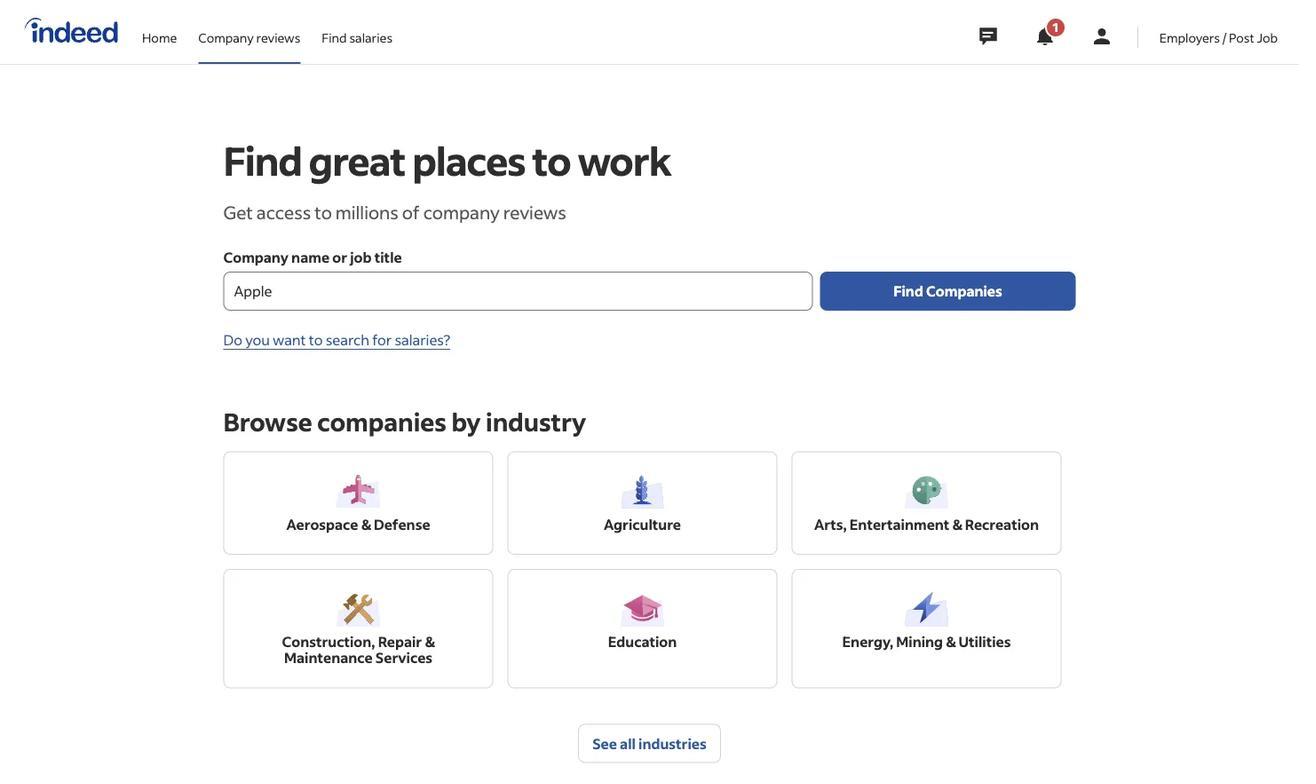 Task type: describe. For each thing, give the bounding box(es) containing it.
arts,
[[814, 515, 847, 533]]

services
[[376, 649, 433, 667]]

energy,
[[842, 633, 894, 651]]

home
[[142, 29, 177, 45]]

find salaries link
[[322, 0, 393, 60]]

get access to millions of company reviews
[[223, 201, 566, 224]]

browse
[[223, 406, 312, 438]]

or
[[332, 248, 347, 266]]

arts, entertainment & recreation
[[814, 515, 1039, 533]]

title
[[375, 248, 402, 266]]

messages unread count 0 image
[[977, 19, 1000, 54]]

company for company name or job title
[[223, 248, 289, 266]]

to for work
[[532, 135, 571, 185]]

& for energy, mining & utilities
[[946, 633, 956, 651]]

utilities
[[959, 633, 1011, 651]]

find companies
[[894, 282, 1003, 300]]

see all industries button
[[578, 724, 721, 763]]

Company name or job title field
[[223, 272, 813, 311]]

home link
[[142, 0, 177, 60]]

company name or job title
[[223, 248, 402, 266]]

agriculture link
[[604, 515, 681, 533]]

millions
[[336, 201, 399, 224]]

1
[[1053, 19, 1059, 35]]

find for find companies
[[894, 282, 924, 300]]

company for company reviews
[[198, 29, 254, 45]]

education link
[[608, 633, 677, 651]]

see
[[593, 735, 617, 753]]

search
[[326, 331, 369, 349]]

construction,
[[282, 633, 375, 651]]

browse companies by industry
[[223, 406, 586, 438]]

1 link
[[1024, 0, 1067, 62]]

industry
[[486, 406, 586, 438]]

1 vertical spatial reviews
[[503, 201, 566, 224]]

defense
[[374, 515, 430, 533]]

energy, mining & utilities
[[842, 633, 1011, 651]]

name
[[291, 248, 330, 266]]

industries
[[639, 735, 707, 753]]

find companies button
[[820, 272, 1076, 311]]

of
[[402, 201, 420, 224]]

/
[[1223, 29, 1227, 45]]

employers / post job
[[1160, 29, 1278, 45]]

company reviews link
[[198, 0, 301, 60]]

repair
[[378, 633, 422, 651]]

places
[[412, 135, 525, 185]]

& for arts, entertainment & recreation
[[953, 515, 962, 533]]

by
[[452, 406, 481, 438]]

get
[[223, 201, 253, 224]]



Task type: vqa. For each thing, say whether or not it's contained in the screenshot.
the Home
yes



Task type: locate. For each thing, give the bounding box(es) containing it.
work
[[578, 135, 671, 185]]

energy, mining & utilities link
[[842, 633, 1011, 651]]

1 vertical spatial to
[[315, 201, 332, 224]]

& left defense
[[361, 515, 371, 533]]

0 horizontal spatial find
[[223, 135, 302, 185]]

companies
[[926, 282, 1003, 300]]

find up access
[[223, 135, 302, 185]]

great
[[309, 135, 405, 185]]

company right home
[[198, 29, 254, 45]]

aerospace & defense
[[286, 515, 430, 533]]

1 horizontal spatial find
[[322, 29, 347, 45]]

job
[[350, 248, 372, 266]]

want
[[273, 331, 306, 349]]

construction, repair & maintenance services link
[[246, 633, 471, 667]]

salaries?
[[395, 331, 450, 349]]

mining
[[896, 633, 943, 651]]

0 horizontal spatial reviews
[[256, 29, 301, 45]]

maintenance
[[284, 649, 373, 667]]

access
[[257, 201, 311, 224]]

do you want to search for salaries? link
[[223, 331, 450, 350]]

company down get
[[223, 248, 289, 266]]

1 vertical spatial company
[[223, 248, 289, 266]]

find for find salaries
[[322, 29, 347, 45]]

find left salaries
[[322, 29, 347, 45]]

1 horizontal spatial reviews
[[503, 201, 566, 224]]

aerospace
[[286, 515, 358, 533]]

agriculture
[[604, 515, 681, 533]]

company
[[423, 201, 500, 224]]

arts, entertainment & recreation link
[[814, 515, 1039, 533]]

to
[[532, 135, 571, 185], [315, 201, 332, 224], [309, 331, 323, 349]]

&
[[361, 515, 371, 533], [953, 515, 962, 533], [425, 633, 435, 651], [946, 633, 956, 651]]

employers / post job link
[[1160, 0, 1278, 60]]

0 vertical spatial reviews
[[256, 29, 301, 45]]

2 horizontal spatial find
[[894, 282, 924, 300]]

recreation
[[965, 515, 1039, 533]]

companies
[[317, 406, 447, 438]]

post
[[1229, 29, 1255, 45]]

do you want to search for salaries?
[[223, 331, 450, 349]]

& inside construction, repair & maintenance services
[[425, 633, 435, 651]]

education
[[608, 633, 677, 651]]

see all industries
[[593, 735, 707, 753]]

entertainment
[[850, 515, 950, 533]]

company
[[198, 29, 254, 45], [223, 248, 289, 266]]

to left work
[[532, 135, 571, 185]]

& for construction, repair & maintenance services
[[425, 633, 435, 651]]

do
[[223, 331, 242, 349]]

find for find great places to work
[[223, 135, 302, 185]]

& right repair
[[425, 633, 435, 651]]

& right mining
[[946, 633, 956, 651]]

0 vertical spatial company
[[198, 29, 254, 45]]

1 vertical spatial find
[[223, 135, 302, 185]]

to for search
[[309, 331, 323, 349]]

account image
[[1091, 26, 1113, 47]]

company reviews
[[198, 29, 301, 45]]

find salaries
[[322, 29, 393, 45]]

construction, repair & maintenance services
[[282, 633, 435, 667]]

find left companies
[[894, 282, 924, 300]]

2 vertical spatial find
[[894, 282, 924, 300]]

you
[[245, 331, 270, 349]]

find inside button
[[894, 282, 924, 300]]

& left recreation at the bottom of the page
[[953, 515, 962, 533]]

find great places to work
[[223, 135, 671, 185]]

reviews
[[256, 29, 301, 45], [503, 201, 566, 224]]

for
[[372, 331, 392, 349]]

find
[[322, 29, 347, 45], [223, 135, 302, 185], [894, 282, 924, 300]]

employers
[[1160, 29, 1220, 45]]

job
[[1257, 29, 1278, 45]]

0 vertical spatial find
[[322, 29, 347, 45]]

reviews right company
[[503, 201, 566, 224]]

to right want
[[309, 331, 323, 349]]

to right access
[[315, 201, 332, 224]]

reviews left find salaries
[[256, 29, 301, 45]]

0 vertical spatial to
[[532, 135, 571, 185]]

salaries
[[349, 29, 393, 45]]

all
[[620, 735, 636, 753]]

aerospace & defense link
[[286, 515, 430, 533]]

2 vertical spatial to
[[309, 331, 323, 349]]



